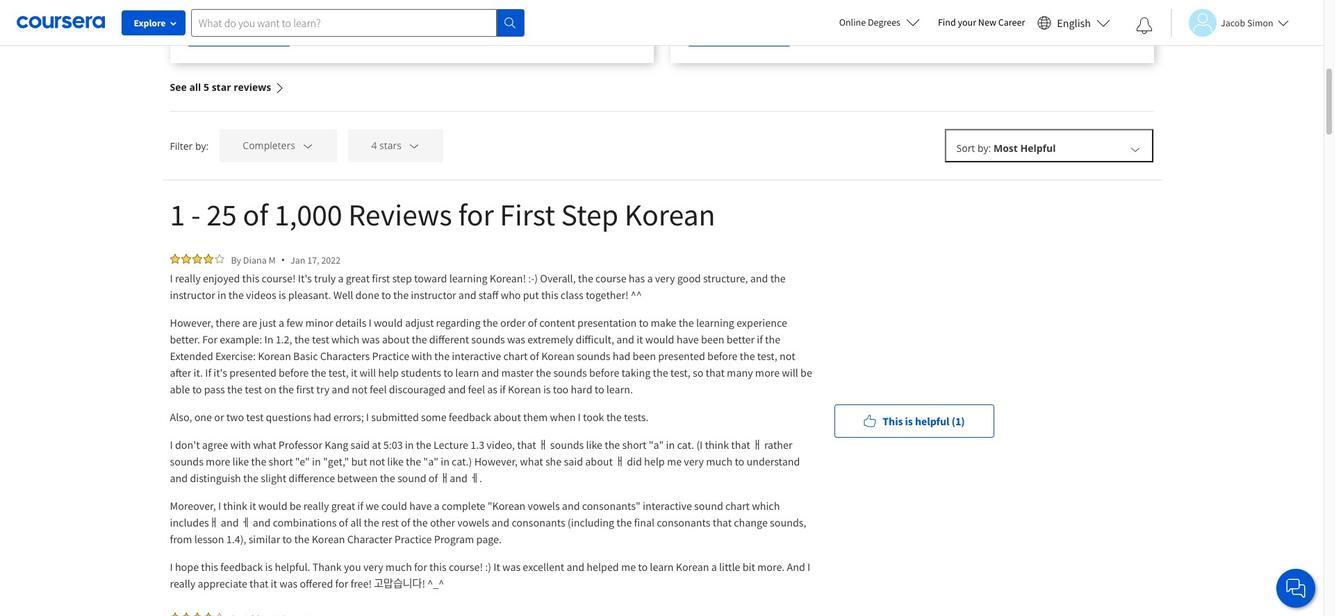 Task type: vqa. For each thing, say whether or not it's contained in the screenshot.
the areas
no



Task type: describe. For each thing, give the bounding box(es) containing it.
and up (including
[[562, 500, 580, 513]]

stars
[[379, 139, 402, 152]]

it inside i hope this feedback is helpful. thank you very much for this course! :) it was excellent and helped me to learn korean a little bit more. and i really appreciate that it was offered for free! 고맙습니다! ^_^
[[271, 577, 277, 591]]

that right video,
[[517, 438, 536, 452]]

to right students at the left of the page
[[443, 366, 453, 380]]

kang
[[325, 438, 348, 452]]

simon
[[1247, 16, 1273, 29]]

videos
[[246, 288, 276, 302]]

2 vertical spatial for
[[335, 577, 348, 591]]

1 vertical spatial had
[[313, 411, 331, 425]]

in right 5:03
[[405, 438, 414, 452]]

also,
[[170, 411, 192, 425]]

5
[[204, 81, 209, 94]]

very inside the i really enjoyed this course! it's truly a great first step toward learning korean! :-) overall, the course has a very good structure, and the instructor in the videos is pleasant. well done to the instructor and staff who put this class together! ^^
[[655, 272, 675, 286]]

jacob simon
[[1221, 16, 1273, 29]]

would inside moreover, i think it would be really great if we could have a complete "korean vowels and consonants" interactive sound chart which includesㅐ and ㅔ and combinations of all the rest of the other vowels and consonants (including the final consonants that change sounds, from lesson 1.4), similar to the korean character practice program page.
[[258, 500, 287, 513]]

well
[[333, 288, 353, 302]]

see
[[170, 81, 187, 94]]

sounds up too
[[553, 366, 587, 380]]

2 vertical spatial test
[[246, 411, 264, 425]]

pass
[[204, 383, 225, 397]]

korean!
[[490, 272, 526, 286]]

other
[[430, 516, 455, 530]]

rather
[[764, 438, 792, 452]]

characters
[[320, 349, 370, 363]]

)
[[534, 272, 538, 286]]

5:03
[[383, 438, 403, 452]]

1 horizontal spatial ㅐ
[[615, 455, 625, 469]]

it up taking
[[637, 333, 643, 347]]

most
[[994, 142, 1018, 155]]

^_^
[[427, 577, 444, 591]]

understand
[[747, 455, 800, 469]]

the down experience
[[765, 333, 780, 347]]

online degrees
[[839, 16, 900, 28]]

coursera image
[[17, 11, 105, 34]]

the down better
[[740, 349, 755, 363]]

is inside however, there are just a few minor details i would adjust regarding the order of content presentation to make the learning experience better. for example: in 1.2, the test which was about the different sounds was extremely difficult, and it would have been better if the extended exercise: korean basic characters practice with the interactive chart of korean sounds had been presented before the test, not after it. if it's presented before the test, it will help students to learn and master the sounds before taking the test, so that many more will be able to pass the test on the first try and not feel discouraged and feel as if korean is too hard to learn.
[[543, 383, 551, 397]]

done
[[355, 288, 379, 302]]

able
[[170, 383, 190, 397]]

more.
[[757, 561, 785, 575]]

2 horizontal spatial before
[[707, 349, 737, 363]]

slight
[[261, 472, 286, 486]]

1 feel from the left
[[370, 383, 387, 397]]

have inside however, there are just a few minor details i would adjust regarding the order of content presentation to make the learning experience better. for example: in 1.2, the test which was about the different sounds was extremely difficult, and it would have been better if the extended exercise: korean basic characters practice with the interactive chart of korean sounds had been presented before the test, not after it. if it's presented before the test, it will help students to learn and master the sounds before taking the test, so that many more will be able to pass the test on the first try and not feel discouraged and feel as if korean is too hard to learn.
[[677, 333, 699, 347]]

2 horizontal spatial filled star image
[[203, 254, 213, 264]]

the up could
[[380, 472, 395, 486]]

better
[[727, 333, 755, 347]]

video,
[[487, 438, 515, 452]]

i hope this feedback is helpful. thank you very much for this course! :) it was excellent and helped me to learn korean a little bit more. and i really appreciate that it was offered for free! 고맙습니다! ^_^
[[170, 561, 813, 591]]

the down also, one or two test questions had errors; i submitted some feedback about them when i took the tests.
[[406, 455, 421, 469]]

could
[[381, 500, 407, 513]]

it's
[[298, 272, 312, 286]]

i inside however, there are just a few minor details i would adjust regarding the order of content presentation to make the learning experience better. for example: in 1.2, the test which was about the different sounds was extremely difficult, and it would have been better if the extended exercise: korean basic characters practice with the interactive chart of korean sounds had been presented before the test, not after it. if it's presented before the test, it will help students to learn and master the sounds before taking the test, so that many more will be able to pass the test on the first try and not feel discouraged and feel as if korean is too hard to learn.
[[369, 316, 372, 330]]

-
[[191, 196, 200, 234]]

the down adjust
[[412, 333, 427, 347]]

1 horizontal spatial chevron down image
[[1129, 143, 1141, 156]]

1.4),
[[226, 533, 246, 547]]

try
[[316, 383, 329, 397]]

4 stars
[[371, 139, 402, 152]]

excellent
[[523, 561, 564, 575]]

it down characters at the bottom
[[351, 366, 357, 380]]

it's
[[213, 366, 227, 380]]

the right the master
[[536, 366, 551, 380]]

this up appreciate
[[201, 561, 218, 575]]

your
[[958, 16, 976, 28]]

really inside the i really enjoyed this course! it's truly a great first step toward learning korean! :-) overall, the course has a very good structure, and the instructor in the videos is pleasant. well done to the instructor and staff who put this class together! ^^
[[175, 272, 201, 286]]

just
[[259, 316, 276, 330]]

the left final
[[617, 516, 632, 530]]

first
[[500, 196, 555, 234]]

the up class
[[578, 272, 593, 286]]

the right "took"
[[606, 411, 622, 425]]

korean down 'extremely' on the left bottom
[[541, 349, 575, 363]]

step
[[392, 272, 412, 286]]

feedback inside i hope this feedback is helpful. thank you very much for this course! :) it was excellent and helped me to learn korean a little bit more. and i really appreciate that it was offered for free! 고맙습니다! ^_^
[[220, 561, 263, 575]]

m
[[269, 254, 276, 266]]

combinations
[[273, 516, 337, 530]]

think inside moreover, i think it would be really great if we could have a complete "korean vowels and consonants" interactive sound chart which includesㅐ and ㅔ and combinations of all the rest of the other vowels and consonants (including the final consonants that change sounds, from lesson 1.4), similar to the korean character practice program page.
[[223, 500, 247, 513]]

lesson
[[194, 533, 224, 547]]

really inside moreover, i think it would be really great if we could have a complete "korean vowels and consonants" interactive sound chart which includesㅐ and ㅔ and combinations of all the rest of the other vowels and consonants (including the final consonants that change sounds, from lesson 1.4), similar to the korean character practice program page.
[[303, 500, 329, 513]]

1 vertical spatial would
[[645, 333, 674, 347]]

practice inside however, there are just a few minor details i would adjust regarding the order of content presentation to make the learning experience better. for example: in 1.2, the test which was about the different sounds was extremely difficult, and it would have been better if the extended exercise: korean basic characters practice with the interactive chart of korean sounds had been presented before the test, not after it. if it's presented before the test, it will help students to learn and master the sounds before taking the test, so that many more will be able to pass the test on the first try and not feel discouraged and feel as if korean is too hard to learn.
[[372, 349, 409, 363]]

interactive inside moreover, i think it would be really great if we could have a complete "korean vowels and consonants" interactive sound chart which includesㅐ and ㅔ and combinations of all the rest of the other vowels and consonants (including the final consonants that change sounds, from lesson 1.4), similar to the korean character practice program page.
[[643, 500, 692, 513]]

reviews
[[234, 81, 271, 94]]

more inside however, there are just a few minor details i would adjust regarding the order of content presentation to make the learning experience better. for example: in 1.2, the test which was about the different sounds was extremely difficult, and it would have been better if the extended exercise: korean basic characters practice with the interactive chart of korean sounds had been presented before the test, not after it. if it's presented before the test, it will help students to learn and master the sounds before taking the test, so that many more will be able to pass the test on the first try and not feel discouraged and feel as if korean is too hard to learn.
[[755, 366, 780, 380]]

of right 25
[[243, 196, 268, 234]]

the down learn.
[[605, 438, 620, 452]]

1 vertical spatial been
[[633, 349, 656, 363]]

to right the hard
[[595, 383, 604, 397]]

to down "it."
[[192, 383, 202, 397]]

the up slight
[[251, 455, 266, 469]]

and left the as
[[448, 383, 466, 397]]

sound inside moreover, i think it would be really great if we could have a complete "korean vowels and consonants" interactive sound chart which includesㅐ and ㅔ and combinations of all the rest of the other vowels and consonants (including the final consonants that change sounds, from lesson 1.4), similar to the korean character practice program page.
[[694, 500, 723, 513]]

1 horizontal spatial filled star image
[[192, 254, 202, 264]]

as
[[487, 383, 497, 397]]

1 vertical spatial for
[[414, 561, 427, 575]]

the down enjoyed at the left of the page
[[228, 288, 244, 302]]

better.
[[170, 333, 200, 347]]

all inside moreover, i think it would be really great if we could have a complete "korean vowels and consonants" interactive sound chart which includesㅐ and ㅔ and combinations of all the rest of the other vowels and consonants (including the final consonants that change sounds, from lesson 1.4), similar to the korean character practice program page.
[[350, 516, 362, 530]]

What do you want to learn? text field
[[191, 9, 497, 36]]

filter
[[170, 139, 193, 153]]

in left cat.
[[666, 438, 675, 452]]

tests.
[[624, 411, 649, 425]]

the down different
[[434, 349, 450, 363]]

step
[[561, 196, 618, 234]]

0 horizontal spatial filled star image
[[170, 614, 180, 617]]

by: for sort
[[978, 142, 991, 155]]

that inside moreover, i think it would be really great if we could have a complete "korean vowels and consonants" interactive sound chart which includesㅐ and ㅔ and combinations of all the rest of the other vowels and consonants (including the final consonants that change sounds, from lesson 1.4), similar to the korean character practice program page.
[[713, 516, 732, 530]]

0 horizontal spatial ㅐ
[[538, 438, 548, 452]]

to left make
[[639, 316, 649, 330]]

the up try
[[311, 366, 326, 380]]

on
[[264, 383, 276, 397]]

so
[[693, 366, 703, 380]]

by
[[231, 254, 241, 266]]

of down 'extremely' on the left bottom
[[530, 349, 539, 363]]

experience
[[737, 316, 787, 330]]

0 vertical spatial what
[[253, 438, 276, 452]]

4
[[371, 139, 377, 152]]

star image
[[214, 254, 224, 264]]

i left "took"
[[578, 411, 581, 425]]

first inside however, there are just a few minor details i would adjust regarding the order of content presentation to make the learning experience better. for example: in 1.2, the test which was about the different sounds was extremely difficult, and it would have been better if the extended exercise: korean basic characters practice with the interactive chart of korean sounds had been presented before the test, not after it. if it's presented before the test, it will help students to learn and master the sounds before taking the test, so that many more will be able to pass the test on the first try and not feel discouraged and feel as if korean is too hard to learn.
[[296, 383, 314, 397]]

4 stars button
[[348, 129, 444, 163]]

and left staff
[[458, 288, 476, 302]]

that inside however, there are just a few minor details i would adjust regarding the order of content presentation to make the learning experience better. for example: in 1.2, the test which was about the different sounds was extremely difficult, and it would have been better if the extended exercise: korean basic characters practice with the interactive chart of korean sounds had been presented before the test, not after it. if it's presented before the test, it will help students to learn and master the sounds before taking the test, so that many more will be able to pass the test on the first try and not feel discouraged and feel as if korean is too hard to learn.
[[706, 366, 725, 380]]

2 feel from the left
[[468, 383, 485, 397]]

1 horizontal spatial like
[[387, 455, 404, 469]]

chart inside however, there are just a few minor details i would adjust regarding the order of content presentation to make the learning experience better. for example: in 1.2, the test which was about the different sounds was extremely difficult, and it would have been better if the extended exercise: korean basic characters practice with the interactive chart of korean sounds had been presented before the test, not after it. if it's presented before the test, it will help students to learn and master the sounds before taking the test, so that many more will be able to pass the test on the first try and not feel discouraged and feel as if korean is too hard to learn.
[[503, 349, 528, 363]]

1 vertical spatial said
[[564, 455, 583, 469]]

structure,
[[703, 272, 748, 286]]

course
[[596, 272, 626, 286]]

online
[[839, 16, 866, 28]]

sounds down difficult,
[[577, 349, 610, 363]]

and down presentation
[[616, 333, 634, 347]]

the left slight
[[243, 472, 259, 486]]

have inside moreover, i think it would be really great if we could have a complete "korean vowels and consonants" interactive sound chart which includesㅐ and ㅔ and combinations of all the rest of the other vowels and consonants (including the final consonants that change sounds, from lesson 1.4), similar to the korean character practice program page.
[[409, 500, 432, 513]]

0 horizontal spatial test,
[[328, 366, 349, 380]]

0 horizontal spatial "a"
[[423, 455, 438, 469]]

degrees
[[868, 16, 900, 28]]

find your new career link
[[931, 14, 1032, 31]]

however, inside however, there are just a few minor details i would adjust regarding the order of content presentation to make the learning experience better. for example: in 1.2, the test which was about the different sounds was extremely difficult, and it would have been better if the extended exercise: korean basic characters practice with the interactive chart of korean sounds had been presented before the test, not after it. if it's presented before the test, it will help students to learn and master the sounds before taking the test, so that many more will be able to pass the test on the first try and not feel discouraged and feel as if korean is too hard to learn.
[[170, 316, 213, 330]]

help inside however, there are just a few minor details i would adjust regarding the order of content presentation to make the learning experience better. for example: in 1.2, the test which was about the different sounds was extremely difficult, and it would have been better if the extended exercise: korean basic characters practice with the interactive chart of korean sounds had been presented before the test, not after it. if it's presented before the test, it will help students to learn and master the sounds before taking the test, so that many more will be able to pass the test on the first try and not feel discouraged and feel as if korean is too hard to learn.
[[378, 366, 399, 380]]

learning inside the i really enjoyed this course! it's truly a great first step toward learning korean! :-) overall, the course has a very good structure, and the instructor in the videos is pleasant. well done to the instructor and staff who put this class together! ^^
[[449, 272, 487, 286]]

and left ㅔ
[[221, 516, 239, 530]]

1 vertical spatial what
[[520, 455, 543, 469]]

of right the rest
[[401, 516, 410, 530]]

in left "cat.)"
[[441, 455, 449, 469]]

minor
[[305, 316, 333, 330]]

i right and
[[807, 561, 810, 575]]

0 vertical spatial not
[[780, 349, 795, 363]]

few
[[286, 316, 303, 330]]

chevron down image
[[302, 140, 314, 152]]

korean down in
[[258, 349, 291, 363]]

was down helpful.
[[279, 577, 298, 591]]

1 horizontal spatial presented
[[658, 349, 705, 363]]

0 vertical spatial been
[[701, 333, 724, 347]]

0 horizontal spatial not
[[352, 383, 367, 397]]

great inside the i really enjoyed this course! it's truly a great first step toward learning korean! :-) overall, the course has a very good structure, and the instructor in the videos is pleasant. well done to the instructor and staff who put this class together! ^^
[[346, 272, 370, 286]]

she
[[545, 455, 562, 469]]

2 horizontal spatial test,
[[757, 349, 777, 363]]

we
[[366, 500, 379, 513]]

about inside however, there are just a few minor details i would adjust regarding the order of content presentation to make the learning experience better. for example: in 1.2, the test which was about the different sounds was extremely difficult, and it would have been better if the extended exercise: korean basic characters practice with the interactive chart of korean sounds had been presented before the test, not after it. if it's presented before the test, it will help students to learn and master the sounds before taking the test, so that many more will be able to pass the test on the first try and not feel discouraged and feel as if korean is too hard to learn.
[[382, 333, 410, 347]]

sounds up the she
[[550, 438, 584, 452]]

0 vertical spatial test
[[312, 333, 329, 347]]

2 horizontal spatial ㅐ
[[752, 438, 762, 452]]

learn inside however, there are just a few minor details i would adjust regarding the order of content presentation to make the learning experience better. for example: in 1.2, the test which was about the different sounds was extremely difficult, and it would have been better if the extended exercise: korean basic characters practice with the interactive chart of korean sounds had been presented before the test, not after it. if it's presented before the test, it will help students to learn and master the sounds before taking the test, so that many more will be able to pass the test on the first try and not feel discouraged and feel as if korean is too hard to learn.
[[455, 366, 479, 380]]

:-
[[528, 272, 535, 286]]

was right it
[[502, 561, 521, 575]]

was down order
[[507, 333, 525, 347]]

it
[[493, 561, 500, 575]]

0 horizontal spatial short
[[269, 455, 293, 469]]

1 horizontal spatial test,
[[670, 366, 690, 380]]

0 vertical spatial "a"
[[649, 438, 664, 452]]

sort
[[956, 142, 975, 155]]

0 vertical spatial would
[[374, 316, 403, 330]]

this up ^_^
[[429, 561, 447, 575]]

a right the truly
[[338, 272, 344, 286]]

2 horizontal spatial for
[[458, 196, 494, 234]]

chart inside moreover, i think it would be really great if we could have a complete "korean vowels and consonants" interactive sound chart which includesㅐ and ㅔ and combinations of all the rest of the other vowels and consonants (including the final consonants that change sounds, from lesson 1.4), similar to the korean character practice program page.
[[725, 500, 750, 513]]

star
[[212, 81, 231, 94]]

thank
[[312, 561, 342, 575]]

2 will from the left
[[782, 366, 798, 380]]

0 horizontal spatial before
[[279, 366, 309, 380]]

regarding
[[436, 316, 481, 330]]

the down we
[[364, 516, 379, 530]]

2 horizontal spatial like
[[586, 438, 602, 452]]

1 horizontal spatial about
[[493, 411, 521, 425]]

korean up good
[[625, 196, 715, 234]]

i left hope
[[170, 561, 173, 575]]

of right order
[[528, 316, 537, 330]]

content
[[539, 316, 575, 330]]

the up experience
[[770, 272, 786, 286]]

(1)
[[952, 414, 965, 428]]

i right errors;
[[366, 411, 369, 425]]

the right taking
[[653, 366, 668, 380]]

if inside moreover, i think it would be really great if we could have a complete "korean vowels and consonants" interactive sound chart which includesㅐ and ㅔ and combinations of all the rest of the other vowels and consonants (including the final consonants that change sounds, from lesson 1.4), similar to the korean character practice program page.
[[357, 500, 363, 513]]

the down 'combinations'
[[294, 533, 310, 547]]

the left lecture
[[416, 438, 431, 452]]

ㅔ.
[[470, 472, 482, 486]]

the left other
[[412, 516, 428, 530]]

learn.
[[606, 383, 633, 397]]

of up character
[[339, 516, 348, 530]]

that up understand
[[731, 438, 750, 452]]

one
[[194, 411, 212, 425]]

much inside i hope this feedback is helpful. thank you very much for this course! :) it was excellent and helped me to learn korean a little bit more. and i really appreciate that it was offered for free! 고맙습니다! ^_^
[[386, 561, 412, 575]]

and
[[787, 561, 805, 575]]

(i
[[696, 438, 703, 452]]

english
[[1057, 16, 1091, 30]]

all inside button
[[189, 81, 201, 94]]

you
[[344, 561, 361, 575]]

and up the as
[[481, 366, 499, 380]]

korean inside moreover, i think it would be really great if we could have a complete "korean vowels and consonants" interactive sound chart which includesㅐ and ㅔ and combinations of all the rest of the other vowels and consonants (including the final consonants that change sounds, from lesson 1.4), similar to the korean character practice program page.
[[312, 533, 345, 547]]

a right has
[[647, 272, 653, 286]]

course! inside the i really enjoyed this course! it's truly a great first step toward learning korean! :-) overall, the course has a very good structure, and the instructor in the videos is pleasant. well done to the instructor and staff who put this class together! ^^
[[262, 272, 296, 286]]

2 consonants from the left
[[657, 516, 710, 530]]

too
[[553, 383, 569, 397]]

very inside i don't agree with what professor kang said at 5:03 in the lecture 1.3 video, that ㅐ sounds like the short "a" in cat. (i think that ㅐ rather sounds more like the short "e" in "get," but not like the "a" in cat.) however, what she said about ㅐ did help me very much to understand and distinguish the slight difference between the sound of ㅐand ㅔ.
[[684, 455, 704, 469]]

and right structure,
[[750, 272, 768, 286]]

bit
[[743, 561, 755, 575]]



Task type: locate. For each thing, give the bounding box(es) containing it.
by diana m • jan 17, 2022
[[231, 254, 341, 267]]

1 horizontal spatial more
[[755, 366, 780, 380]]

two
[[226, 411, 244, 425]]

interactive down different
[[452, 349, 501, 363]]

learning inside however, there are just a few minor details i would adjust regarding the order of content presentation to make the learning experience better. for example: in 1.2, the test which was about the different sounds was extremely difficult, and it would have been better if the extended exercise: korean basic characters practice with the interactive chart of korean sounds had been presented before the test, not after it. if it's presented before the test, it will help students to learn and master the sounds before taking the test, so that many more will be able to pass the test on the first try and not feel discouraged and feel as if korean is too hard to learn.
[[696, 316, 734, 330]]

learning up better
[[696, 316, 734, 330]]

0 vertical spatial about
[[382, 333, 410, 347]]

for up 고맙습니다!
[[414, 561, 427, 575]]

1 horizontal spatial help
[[644, 455, 665, 469]]

0 vertical spatial chart
[[503, 349, 528, 363]]

for
[[202, 333, 218, 347]]

practice
[[372, 349, 409, 363], [395, 533, 432, 547]]

1 instructor from the left
[[170, 288, 215, 302]]

1 consonants from the left
[[512, 516, 565, 530]]

extremely
[[528, 333, 573, 347]]

korean inside i hope this feedback is helpful. thank you very much for this course! :) it was excellent and helped me to learn korean a little bit more. and i really appreciate that it was offered for free! 고맙습니다! ^_^
[[676, 561, 709, 575]]

0 vertical spatial more
[[755, 366, 780, 380]]

2 vertical spatial really
[[170, 577, 195, 591]]

1 vertical spatial help
[[644, 455, 665, 469]]

1 horizontal spatial have
[[677, 333, 699, 347]]

2 vertical spatial if
[[357, 500, 363, 513]]

help left students at the left of the page
[[378, 366, 399, 380]]

learn
[[455, 366, 479, 380], [650, 561, 674, 575]]

consonants"
[[582, 500, 640, 513]]

find
[[938, 16, 956, 28]]

1 vertical spatial feedback
[[220, 561, 263, 575]]

before down basic
[[279, 366, 309, 380]]

me inside i hope this feedback is helpful. thank you very much for this course! :) it was excellent and helped me to learn korean a little bit more. and i really appreciate that it was offered for free! 고맙습니다! ^_^
[[621, 561, 636, 575]]

0 horizontal spatial what
[[253, 438, 276, 452]]

0 vertical spatial short
[[622, 438, 647, 452]]

0 vertical spatial course!
[[262, 272, 296, 286]]

and down "korean
[[492, 516, 509, 530]]

practice inside moreover, i think it would be really great if we could have a complete "korean vowels and consonants" interactive sound chart which includesㅐ and ㅔ and combinations of all the rest of the other vowels and consonants (including the final consonants that change sounds, from lesson 1.4), similar to the korean character practice program page.
[[395, 533, 432, 547]]

by: for filter
[[195, 139, 209, 153]]

completers button
[[220, 129, 337, 163]]

0 horizontal spatial said
[[351, 438, 370, 452]]

was down details
[[362, 333, 380, 347]]

that right appreciate
[[249, 577, 268, 591]]

practice up students at the left of the page
[[372, 349, 409, 363]]

ㅐ up the she
[[538, 438, 548, 452]]

cat.
[[677, 438, 694, 452]]

which inside moreover, i think it would be really great if we could have a complete "korean vowels and consonants" interactive sound chart which includesㅐ and ㅔ and combinations of all the rest of the other vowels and consonants (including the final consonants that change sounds, from lesson 1.4), similar to the korean character practice program page.
[[752, 500, 780, 513]]

helped
[[587, 561, 619, 575]]

to inside i don't agree with what professor kang said at 5:03 in the lecture 1.3 video, that ㅐ sounds like the short "a" in cat. (i think that ㅐ rather sounds more like the short "e" in "get," but not like the "a" in cat.) however, what she said about ㅐ did help me very much to understand and distinguish the slight difference between the sound of ㅐand ㅔ.
[[735, 455, 744, 469]]

"a" down lecture
[[423, 455, 438, 469]]

by: right sort
[[978, 142, 991, 155]]

2 instructor from the left
[[411, 288, 456, 302]]

presented down exercise:
[[229, 366, 276, 380]]

1 horizontal spatial all
[[350, 516, 362, 530]]

0 horizontal spatial vowels
[[457, 516, 489, 530]]

0 vertical spatial very
[[655, 272, 675, 286]]

all
[[189, 81, 201, 94], [350, 516, 362, 530]]

and
[[750, 272, 768, 286], [458, 288, 476, 302], [616, 333, 634, 347], [481, 366, 499, 380], [332, 383, 350, 397], [448, 383, 466, 397], [170, 472, 188, 486], [562, 500, 580, 513], [221, 516, 239, 530], [253, 516, 271, 530], [492, 516, 509, 530], [567, 561, 584, 575]]

and right try
[[332, 383, 350, 397]]

more inside i don't agree with what professor kang said at 5:03 in the lecture 1.3 video, that ㅐ sounds like the short "a" in cat. (i think that ㅐ rather sounds more like the short "e" in "get," but not like the "a" in cat.) however, what she said about ㅐ did help me very much to understand and distinguish the slight difference between the sound of ㅐand ㅔ.
[[206, 455, 230, 469]]

online degrees button
[[828, 7, 931, 38]]

which up characters at the bottom
[[331, 333, 359, 347]]

1 vertical spatial great
[[331, 500, 355, 513]]

it down helpful.
[[271, 577, 277, 591]]

however, inside i don't agree with what professor kang said at 5:03 in the lecture 1.3 video, that ㅐ sounds like the short "a" in cat. (i think that ㅐ rather sounds more like the short "e" in "get," but not like the "a" in cat.) however, what she said about ㅐ did help me very much to understand and distinguish the slight difference between the sound of ㅐand ㅔ.
[[474, 455, 518, 469]]

diana
[[243, 254, 267, 266]]

for left first
[[458, 196, 494, 234]]

0 horizontal spatial first
[[296, 383, 314, 397]]

that inside i hope this feedback is helpful. thank you very much for this course! :) it was excellent and helped me to learn korean a little bit more. and i really appreciate that it was offered for free! 고맙습니다! ^_^
[[249, 577, 268, 591]]

in right "e"
[[312, 455, 321, 469]]

sounds down don't
[[170, 455, 204, 469]]

1 vertical spatial first
[[296, 383, 314, 397]]

ㅐand
[[440, 472, 468, 486]]

ㅐ
[[538, 438, 548, 452], [752, 438, 762, 452], [615, 455, 625, 469]]

the up basic
[[294, 333, 310, 347]]

if left we
[[357, 500, 363, 513]]

also, one or two test questions had errors; i submitted some feedback about them when i took the tests.
[[170, 411, 651, 425]]

1 vertical spatial test
[[245, 383, 262, 397]]

of inside i don't agree with what professor kang said at 5:03 in the lecture 1.3 video, that ㅐ sounds like the short "a" in cat. (i think that ㅐ rather sounds more like the short "e" in "get," but not like the "a" in cat.) however, what she said about ㅐ did help me very much to understand and distinguish the slight difference between the sound of ㅐand ㅔ.
[[429, 472, 438, 486]]

very down (i
[[684, 455, 704, 469]]

1 vertical spatial "a"
[[423, 455, 438, 469]]

difference
[[289, 472, 335, 486]]

and left helped
[[567, 561, 584, 575]]

sound
[[397, 472, 426, 486], [694, 500, 723, 513]]

been left better
[[701, 333, 724, 347]]

had inside however, there are just a few minor details i would adjust regarding the order of content presentation to make the learning experience better. for example: in 1.2, the test which was about the different sounds was extremely difficult, and it would have been better if the extended exercise: korean basic characters practice with the interactive chart of korean sounds had been presented before the test, not after it. if it's presented before the test, it will help students to learn and master the sounds before taking the test, so that many more will be able to pass the test on the first try and not feel discouraged and feel as if korean is too hard to learn.
[[613, 349, 630, 363]]

to inside moreover, i think it would be really great if we could have a complete "korean vowels and consonants" interactive sound chart which includesㅐ and ㅔ and combinations of all the rest of the other vowels and consonants (including the final consonants that change sounds, from lesson 1.4), similar to the korean character practice program page.
[[282, 533, 292, 547]]

0 horizontal spatial for
[[335, 577, 348, 591]]

with inside however, there are just a few minor details i would adjust regarding the order of content presentation to make the learning experience better. for example: in 1.2, the test which was about the different sounds was extremely difficult, and it would have been better if the extended exercise: korean basic characters practice with the interactive chart of korean sounds had been presented before the test, not after it. if it's presented before the test, it will help students to learn and master the sounds before taking the test, so that many more will be able to pass the test on the first try and not feel discouraged and feel as if korean is too hard to learn.
[[412, 349, 432, 363]]

together!
[[586, 288, 629, 302]]

2 vertical spatial not
[[369, 455, 385, 469]]

is inside i hope this feedback is helpful. thank you very much for this course! :) it was excellent and helped me to learn korean a little bit more. and i really appreciate that it was offered for free! 고맙습니다! ^_^
[[265, 561, 273, 575]]

help inside i don't agree with what professor kang said at 5:03 in the lecture 1.3 video, that ㅐ sounds like the short "a" in cat. (i think that ㅐ rather sounds more like the short "e" in "get," but not like the "a" in cat.) however, what she said about ㅐ did help me very much to understand and distinguish the slight difference between the sound of ㅐand ㅔ.
[[644, 455, 665, 469]]

0 vertical spatial me
[[667, 455, 682, 469]]

chart up change
[[725, 500, 750, 513]]

1 horizontal spatial be
[[800, 366, 812, 380]]

in down enjoyed at the left of the page
[[217, 288, 226, 302]]

0 horizontal spatial course!
[[262, 272, 296, 286]]

0 vertical spatial much
[[706, 455, 732, 469]]

the right pass
[[227, 383, 243, 397]]

help right did
[[644, 455, 665, 469]]

a inside moreover, i think it would be really great if we could have a complete "korean vowels and consonants" interactive sound chart which includesㅐ and ㅔ and combinations of all the rest of the other vowels and consonants (including the final consonants that change sounds, from lesson 1.4), similar to the korean character practice program page.
[[434, 500, 440, 513]]

have up so
[[677, 333, 699, 347]]

much left understand
[[706, 455, 732, 469]]

and inside i don't agree with what professor kang said at 5:03 in the lecture 1.3 video, that ㅐ sounds like the short "a" in cat. (i think that ㅐ rather sounds more like the short "e" in "get," but not like the "a" in cat.) however, what she said about ㅐ did help me very much to understand and distinguish the slight difference between the sound of ㅐand ㅔ.
[[170, 472, 188, 486]]

filled star image
[[170, 254, 180, 264], [181, 254, 191, 264], [181, 614, 191, 617], [192, 614, 202, 617], [203, 614, 213, 617]]

very up free!
[[363, 561, 383, 575]]

but
[[351, 455, 367, 469]]

complete
[[442, 500, 485, 513]]

0 vertical spatial presented
[[658, 349, 705, 363]]

is inside button
[[905, 414, 913, 428]]

0 horizontal spatial much
[[386, 561, 412, 575]]

show notifications image
[[1136, 17, 1153, 34]]

moreover, i think it would be really great if we could have a complete "korean vowels and consonants" interactive sound chart which includesㅐ and ㅔ and combinations of all the rest of the other vowels and consonants (including the final consonants that change sounds, from lesson 1.4), similar to the korean character practice program page.
[[170, 500, 809, 547]]

very inside i hope this feedback is helpful. thank you very much for this course! :) it was excellent and helped me to learn korean a little bit more. and i really appreciate that it was offered for free! 고맙습니다! ^_^
[[363, 561, 383, 575]]

had left errors;
[[313, 411, 331, 425]]

i don't agree with what professor kang said at 5:03 in the lecture 1.3 video, that ㅐ sounds like the short "a" in cat. (i think that ㅐ rather sounds more like the short "e" in "get," but not like the "a" in cat.) however, what she said about ㅐ did help me very much to understand and distinguish the slight difference between the sound of ㅐand ㅔ.
[[170, 438, 802, 486]]

submitted
[[371, 411, 419, 425]]

this is helpful (1)
[[883, 414, 965, 428]]

jacob
[[1221, 16, 1245, 29]]

is inside the i really enjoyed this course! it's truly a great first step toward learning korean! :-) overall, the course has a very good structure, and the instructor in the videos is pleasant. well done to the instructor and staff who put this class together! ^^
[[279, 288, 286, 302]]

feel left the as
[[468, 383, 485, 397]]

0 vertical spatial great
[[346, 272, 370, 286]]

taking
[[622, 366, 651, 380]]

first left step
[[372, 272, 390, 286]]

test left on
[[245, 383, 262, 397]]

is left too
[[543, 383, 551, 397]]

chat with us image
[[1285, 578, 1307, 600]]

test right two at the left of page
[[246, 411, 264, 425]]

however, down video,
[[474, 455, 518, 469]]

it inside moreover, i think it would be really great if we could have a complete "korean vowels and consonants" interactive sound chart which includesㅐ and ㅔ and combinations of all the rest of the other vowels and consonants (including the final consonants that change sounds, from lesson 1.4), similar to the korean character practice program page.
[[250, 500, 256, 513]]

1 vertical spatial if
[[500, 383, 506, 397]]

test down minor
[[312, 333, 329, 347]]

appreciate
[[198, 577, 247, 591]]

1 horizontal spatial chart
[[725, 500, 750, 513]]

0 vertical spatial vowels
[[528, 500, 560, 513]]

offered
[[300, 577, 333, 591]]

be inside however, there are just a few minor details i would adjust regarding the order of content presentation to make the learning experience better. for example: in 1.2, the test which was about the different sounds was extremely difficult, and it would have been better if the extended exercise: korean basic characters practice with the interactive chart of korean sounds had been presented before the test, not after it. if it's presented before the test, it will help students to learn and master the sounds before taking the test, so that many more will be able to pass the test on the first try and not feel discouraged and feel as if korean is too hard to learn.
[[800, 366, 812, 380]]

1 horizontal spatial by:
[[978, 142, 991, 155]]

cat.)
[[452, 455, 472, 469]]

korean down the master
[[508, 383, 541, 397]]

i
[[170, 272, 173, 286], [369, 316, 372, 330], [366, 411, 369, 425], [578, 411, 581, 425], [170, 438, 173, 452], [218, 500, 221, 513], [170, 561, 173, 575], [807, 561, 810, 575]]

did
[[627, 455, 642, 469]]

about inside i don't agree with what professor kang said at 5:03 in the lecture 1.3 video, that ㅐ sounds like the short "a" in cat. (i think that ㅐ rather sounds more like the short "e" in "get," but not like the "a" in cat.) however, what she said about ㅐ did help me very much to understand and distinguish the slight difference between the sound of ㅐand ㅔ.
[[585, 455, 613, 469]]

about left them
[[493, 411, 521, 425]]

vowels
[[528, 500, 560, 513], [457, 516, 489, 530]]

not inside i don't agree with what professor kang said at 5:03 in the lecture 1.3 video, that ㅐ sounds like the short "a" in cat. (i think that ㅐ rather sounds more like the short "e" in "get," but not like the "a" in cat.) however, what she said about ㅐ did help me very much to understand and distinguish the slight difference between the sound of ㅐand ㅔ.
[[369, 455, 385, 469]]

is
[[279, 288, 286, 302], [543, 383, 551, 397], [905, 414, 913, 428], [265, 561, 273, 575]]

2 horizontal spatial would
[[645, 333, 674, 347]]

learn inside i hope this feedback is helpful. thank you very much for this course! :) it was excellent and helped me to learn korean a little bit more. and i really appreciate that it was offered for free! 고맙습니다! ^_^
[[650, 561, 674, 575]]

be inside moreover, i think it would be really great if we could have a complete "korean vowels and consonants" interactive sound chart which includesㅐ and ㅔ and combinations of all the rest of the other vowels and consonants (including the final consonants that change sounds, from lesson 1.4), similar to the korean character practice program page.
[[290, 500, 301, 513]]

a left the little
[[711, 561, 717, 575]]

that right so
[[706, 366, 725, 380]]

0 horizontal spatial me
[[621, 561, 636, 575]]

been
[[701, 333, 724, 347], [633, 349, 656, 363]]

"a" left cat.
[[649, 438, 664, 452]]

a inside however, there are just a few minor details i would adjust regarding the order of content presentation to make the learning experience better. for example: in 1.2, the test which was about the different sounds was extremely difficult, and it would have been better if the extended exercise: korean basic characters practice with the interactive chart of korean sounds had been presented before the test, not after it. if it's presented before the test, it will help students to learn and master the sounds before taking the test, so that many more will be able to pass the test on the first try and not feel discouraged and feel as if korean is too hard to learn.
[[279, 316, 284, 330]]

about
[[382, 333, 410, 347], [493, 411, 521, 425], [585, 455, 613, 469]]

there
[[215, 316, 240, 330]]

i right details
[[369, 316, 372, 330]]

which inside however, there are just a few minor details i would adjust regarding the order of content presentation to make the learning experience better. for example: in 1.2, the test which was about the different sounds was extremely difficult, and it would have been better if the extended exercise: korean basic characters practice with the interactive chart of korean sounds had been presented before the test, not after it. if it's presented before the test, it will help students to learn and master the sounds before taking the test, so that many more will be able to pass the test on the first try and not feel discouraged and feel as if korean is too hard to learn.
[[331, 333, 359, 347]]

1 horizontal spatial interactive
[[643, 500, 692, 513]]

0 horizontal spatial consonants
[[512, 516, 565, 530]]

between
[[337, 472, 378, 486]]

overall,
[[540, 272, 576, 286]]

test
[[312, 333, 329, 347], [245, 383, 262, 397], [246, 411, 264, 425]]

1 vertical spatial learning
[[696, 316, 734, 330]]

with inside i don't agree with what professor kang said at 5:03 in the lecture 1.3 video, that ㅐ sounds like the short "a" in cat. (i think that ㅐ rather sounds more like the short "e" in "get," but not like the "a" in cat.) however, what she said about ㅐ did help me very much to understand and distinguish the slight difference between the sound of ㅐand ㅔ.
[[230, 438, 251, 452]]

explore
[[134, 17, 166, 29]]

1 horizontal spatial vowels
[[528, 500, 560, 513]]

1.3
[[471, 438, 484, 452]]

test, left so
[[670, 366, 690, 380]]

0 horizontal spatial been
[[633, 349, 656, 363]]

much inside i don't agree with what professor kang said at 5:03 in the lecture 1.3 video, that ㅐ sounds like the short "a" in cat. (i think that ㅐ rather sounds more like the short "e" in "get," but not like the "a" in cat.) however, what she said about ㅐ did help me very much to understand and distinguish the slight difference between the sound of ㅐand ㅔ.
[[706, 455, 732, 469]]

1 vertical spatial course!
[[449, 561, 483, 575]]

if right the as
[[500, 383, 506, 397]]

consonants right final
[[657, 516, 710, 530]]

0 horizontal spatial have
[[409, 500, 432, 513]]

1 horizontal spatial if
[[500, 383, 506, 397]]

page.
[[476, 533, 502, 547]]

instructor down "toward"
[[411, 288, 456, 302]]

chevron down image inside 4 stars button
[[408, 140, 421, 152]]

0 vertical spatial said
[[351, 438, 370, 452]]

sound inside i don't agree with what professor kang said at 5:03 in the lecture 1.3 video, that ㅐ sounds like the short "a" in cat. (i think that ㅐ rather sounds more like the short "e" in "get," but not like the "a" in cat.) however, what she said about ㅐ did help me very much to understand and distinguish the slight difference between the sound of ㅐand ㅔ.
[[397, 472, 426, 486]]

very left good
[[655, 272, 675, 286]]

1 vertical spatial not
[[352, 383, 367, 397]]

i inside moreover, i think it would be really great if we could have a complete "korean vowels and consonants" interactive sound chart which includesㅐ and ㅔ and combinations of all the rest of the other vowels and consonants (including the final consonants that change sounds, from lesson 1.4), similar to the korean character practice program page.
[[218, 500, 221, 513]]

reviews
[[348, 196, 452, 234]]

see all 5 star reviews button
[[170, 63, 285, 111]]

interactive up final
[[643, 500, 692, 513]]

0 vertical spatial for
[[458, 196, 494, 234]]

many
[[727, 366, 753, 380]]

the right on
[[279, 383, 294, 397]]

more right many at right bottom
[[755, 366, 780, 380]]

0 horizontal spatial presented
[[229, 366, 276, 380]]

english button
[[1032, 0, 1116, 45]]

before up many at right bottom
[[707, 349, 737, 363]]

1 vertical spatial learn
[[650, 561, 674, 575]]

sort by: most helpful
[[956, 142, 1056, 155]]

star image
[[214, 614, 224, 617]]

and right ㅔ
[[253, 516, 271, 530]]

sound down (i
[[694, 500, 723, 513]]

think inside i don't agree with what professor kang said at 5:03 in the lecture 1.3 video, that ㅐ sounds like the short "a" in cat. (i think that ㅐ rather sounds more like the short "e" in "get," but not like the "a" in cat.) however, what she said about ㅐ did help me very much to understand and distinguish the slight difference between the sound of ㅐand ㅔ.
[[705, 438, 729, 452]]

1 horizontal spatial first
[[372, 272, 390, 286]]

some
[[421, 411, 446, 425]]

0 horizontal spatial feel
[[370, 383, 387, 397]]

0 vertical spatial be
[[800, 366, 812, 380]]

0 vertical spatial all
[[189, 81, 201, 94]]

feedback up the 1.3
[[449, 411, 491, 425]]

like up 'distinguish'
[[232, 455, 249, 469]]

0 vertical spatial however,
[[170, 316, 213, 330]]

first
[[372, 272, 390, 286], [296, 383, 314, 397]]

helpful?
[[228, 23, 269, 37]]

sounds down order
[[471, 333, 505, 347]]

i left don't
[[170, 438, 173, 452]]

2 vertical spatial would
[[258, 500, 287, 513]]

1 will from the left
[[360, 366, 376, 380]]

(including
[[568, 516, 614, 530]]

1 vertical spatial chart
[[725, 500, 750, 513]]

1 horizontal spatial feel
[[468, 383, 485, 397]]

really left enjoyed at the left of the page
[[175, 272, 201, 286]]

0 vertical spatial learn
[[455, 366, 479, 380]]

order
[[500, 316, 526, 330]]

distinguish
[[190, 472, 241, 486]]

1 horizontal spatial been
[[701, 333, 724, 347]]

2 horizontal spatial not
[[780, 349, 795, 363]]

0 vertical spatial interactive
[[452, 349, 501, 363]]

this is helpful (1) button
[[834, 405, 994, 438]]

1 horizontal spatial course!
[[449, 561, 483, 575]]

None search field
[[191, 9, 525, 36]]

1 vertical spatial presented
[[229, 366, 276, 380]]

i inside the i really enjoyed this course! it's truly a great first step toward learning korean! :-) overall, the course has a very good structure, and the instructor in the videos is pleasant. well done to the instructor and staff who put this class together! ^^
[[170, 272, 173, 286]]

1 vertical spatial much
[[386, 561, 412, 575]]

has
[[629, 272, 645, 286]]

course! inside i hope this feedback is helpful. thank you very much for this course! :) it was excellent and helped me to learn korean a little bit more. and i really appreciate that it was offered for free! 고맙습니다! ^_^
[[449, 561, 483, 575]]

me down cat.
[[667, 455, 682, 469]]

in
[[264, 333, 273, 347]]

1 horizontal spatial feedback
[[449, 411, 491, 425]]

in inside the i really enjoyed this course! it's truly a great first step toward learning korean! :-) overall, the course has a very good structure, and the instructor in the videos is pleasant. well done to the instructor and staff who put this class together! ^^
[[217, 288, 226, 302]]

0 vertical spatial practice
[[372, 349, 409, 363]]

helpful
[[1020, 142, 1056, 155]]

instructor
[[170, 288, 215, 302], [411, 288, 456, 302]]

had up taking
[[613, 349, 630, 363]]

1 horizontal spatial before
[[589, 366, 619, 380]]

0 horizontal spatial more
[[206, 455, 230, 469]]

sounds
[[471, 333, 505, 347], [577, 349, 610, 363], [553, 366, 587, 380], [550, 438, 584, 452], [170, 455, 204, 469]]

1 vertical spatial practice
[[395, 533, 432, 547]]

short up slight
[[269, 455, 293, 469]]

example:
[[220, 333, 262, 347]]

don't
[[175, 438, 200, 452]]

0 vertical spatial help
[[378, 366, 399, 380]]

practice down the rest
[[395, 533, 432, 547]]

1 horizontal spatial said
[[564, 455, 583, 469]]

0 horizontal spatial interactive
[[452, 349, 501, 363]]

1 horizontal spatial consonants
[[657, 516, 710, 530]]

1 vertical spatial all
[[350, 516, 362, 530]]

rest
[[381, 516, 399, 530]]

hope
[[175, 561, 199, 575]]

1 horizontal spatial would
[[374, 316, 403, 330]]

will
[[360, 366, 376, 380], [782, 366, 798, 380]]

•
[[281, 254, 285, 267]]

students
[[401, 366, 441, 380]]

are
[[242, 316, 257, 330]]

make
[[651, 316, 676, 330]]

however, there are just a few minor details i would adjust regarding the order of content presentation to make the learning experience better. for example: in 1.2, the test which was about the different sounds was extremely difficult, and it would have been better if the extended exercise: korean basic characters practice with the interactive chart of korean sounds had been presented before the test, not after it. if it's presented before the test, it will help students to learn and master the sounds before taking the test, so that many more will be able to pass the test on the first try and not feel discouraged and feel as if korean is too hard to learn.
[[170, 316, 814, 397]]

to inside the i really enjoyed this course! it's truly a great first step toward learning korean! :-) overall, the course has a very good structure, and the instructor in the videos is pleasant. well done to the instructor and staff who put this class together! ^^
[[381, 288, 391, 302]]

to inside i hope this feedback is helpful. thank you very much for this course! :) it was excellent and helped me to learn korean a little bit more. and i really appreciate that it was offered for free! 고맙습니다! ^_^
[[638, 561, 648, 575]]

0 vertical spatial if
[[757, 333, 763, 347]]

or
[[214, 411, 224, 425]]

this down diana
[[242, 272, 259, 286]]

be right many at right bottom
[[800, 366, 812, 380]]

this down overall,
[[541, 288, 558, 302]]

1 vertical spatial be
[[290, 500, 301, 513]]

first inside the i really enjoyed this course! it's truly a great first step toward learning korean! :-) overall, the course has a very good structure, and the instructor in the videos is pleasant. well done to the instructor and staff who put this class together! ^^
[[372, 272, 390, 286]]

me inside i don't agree with what professor kang said at 5:03 in the lecture 1.3 video, that ㅐ sounds like the short "a" in cat. (i think that ㅐ rather sounds more like the short "e" in "get," but not like the "a" in cat.) however, what she said about ㅐ did help me very much to understand and distinguish the slight difference between the sound of ㅐand ㅔ.
[[667, 455, 682, 469]]

truly
[[314, 272, 336, 286]]

test, down experience
[[757, 349, 777, 363]]

of left ㅐand
[[429, 472, 438, 486]]

i inside i don't agree with what professor kang said at 5:03 in the lecture 1.3 video, that ㅐ sounds like the short "a" in cat. (i think that ㅐ rather sounds more like the short "e" in "get," but not like the "a" in cat.) however, what she said about ㅐ did help me very much to understand and distinguish the slight difference between the sound of ㅐand ㅔ.
[[170, 438, 173, 452]]

presentation
[[577, 316, 637, 330]]

agree
[[202, 438, 228, 452]]

chart up the master
[[503, 349, 528, 363]]

details
[[335, 316, 366, 330]]

0 horizontal spatial learn
[[455, 366, 479, 380]]

interactive inside however, there are just a few minor details i would adjust regarding the order of content presentation to make the learning experience better. for example: in 1.2, the test which was about the different sounds was extremely difficult, and it would have been better if the extended exercise: korean basic characters practice with the interactive chart of korean sounds had been presented before the test, not after it. if it's presented before the test, it will help students to learn and master the sounds before taking the test, so that many more will be able to pass the test on the first try and not feel discouraged and feel as if korean is too hard to learn.
[[452, 349, 501, 363]]

1 vertical spatial short
[[269, 455, 293, 469]]

0 horizontal spatial chevron down image
[[408, 140, 421, 152]]

great inside moreover, i think it would be really great if we could have a complete "korean vowels and consonants" interactive sound chart which includesㅐ and ㅔ and combinations of all the rest of the other vowels and consonants (including the final consonants that change sounds, from lesson 1.4), similar to the korean character practice program page.
[[331, 500, 355, 513]]

1 horizontal spatial learn
[[650, 561, 674, 575]]

extended
[[170, 349, 213, 363]]

a left 'few'
[[279, 316, 284, 330]]

0 horizontal spatial if
[[357, 500, 363, 513]]

not up errors;
[[352, 383, 367, 397]]

and inside i hope this feedback is helpful. thank you very much for this course! :) it was excellent and helped me to learn korean a little bit more. and i really appreciate that it was offered for free! 고맙습니다! ^_^
[[567, 561, 584, 575]]

1 vertical spatial about
[[493, 411, 521, 425]]

great
[[346, 272, 370, 286], [331, 500, 355, 513]]

0 horizontal spatial like
[[232, 455, 249, 469]]

a inside i hope this feedback is helpful. thank you very much for this course! :) it was excellent and helped me to learn korean a little bit more. and i really appreciate that it was offered for free! 고맙습니다! ^_^
[[711, 561, 717, 575]]

feel up submitted
[[370, 383, 387, 397]]

really inside i hope this feedback is helpful. thank you very much for this course! :) it was excellent and helped me to learn korean a little bit more. and i really appreciate that it was offered for free! 고맙습니다! ^_^
[[170, 577, 195, 591]]

filled star image
[[192, 254, 202, 264], [203, 254, 213, 264], [170, 614, 180, 617]]

jacob simon button
[[1171, 9, 1289, 36]]

1 horizontal spatial instructor
[[411, 288, 456, 302]]

to right helped
[[638, 561, 648, 575]]

0 vertical spatial think
[[705, 438, 729, 452]]

1 vertical spatial interactive
[[643, 500, 692, 513]]

1 horizontal spatial short
[[622, 438, 647, 452]]

consonants down "korean
[[512, 516, 565, 530]]

0 horizontal spatial had
[[313, 411, 331, 425]]

have
[[677, 333, 699, 347], [409, 500, 432, 513]]

the left order
[[483, 316, 498, 330]]

the right make
[[679, 316, 694, 330]]

short up did
[[622, 438, 647, 452]]

고맙습니다!
[[374, 577, 425, 591]]

chevron down image
[[408, 140, 421, 152], [1129, 143, 1141, 156]]

the down step
[[393, 288, 409, 302]]



